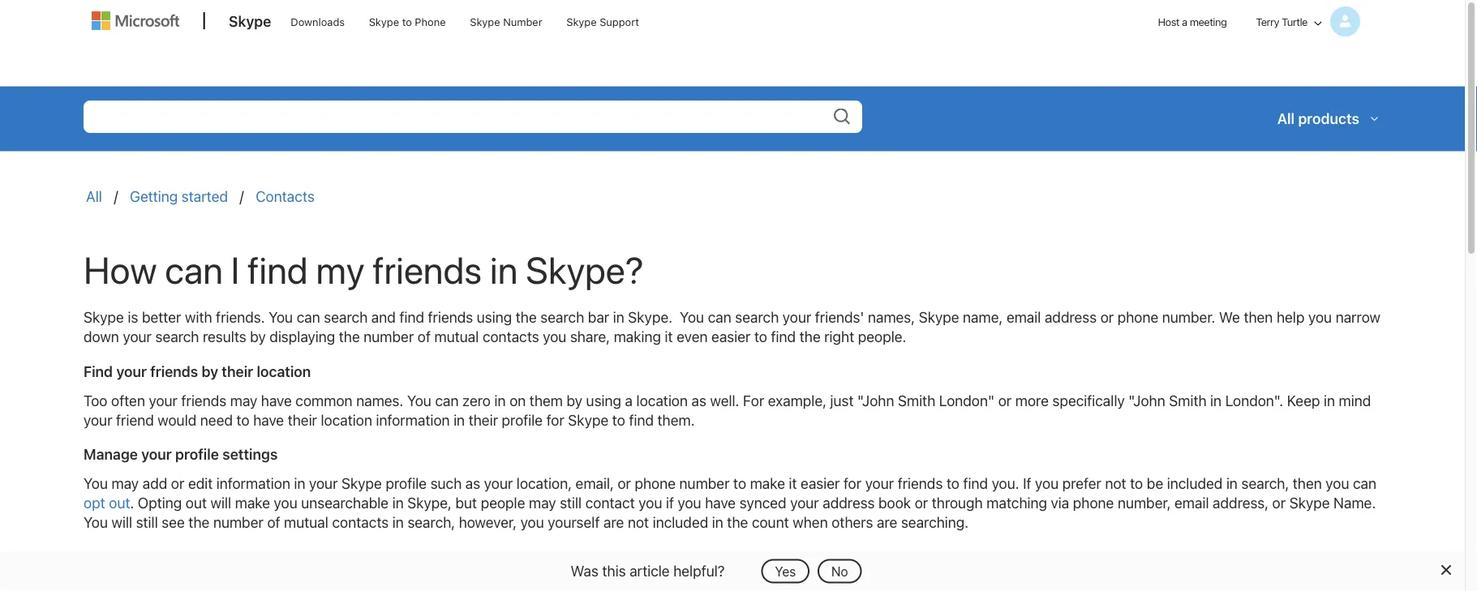 Task type: describe. For each thing, give the bounding box(es) containing it.
article
[[630, 562, 670, 580]]

for
[[743, 392, 765, 409]]

included inside you may add or edit information in your skype profile such as your location, email, or phone number to make it easier for your friends to find you. if you prefer not to be included in search, then you can opt out
[[1167, 475, 1223, 493]]

was
[[571, 562, 599, 580]]

address,
[[1213, 495, 1269, 512]]

email inside . opting out will make you unsearchable in skype, but people may still contact you if you have synced your address book or through matching via phone number, email address, or skype name. you will still see the number of mutual contacts in search, however, you yourself are not included in the count when others are searching.
[[1175, 495, 1210, 512]]

no button
[[818, 560, 862, 584]]

my
[[316, 247, 365, 291]]

getting
[[130, 188, 178, 205]]

add
[[143, 475, 167, 493]]

however,
[[459, 514, 517, 532]]

count
[[752, 514, 789, 532]]

narrow
[[1336, 309, 1381, 326]]

contacts
[[256, 188, 315, 205]]

skype left support
[[567, 15, 597, 28]]

the right displaying
[[339, 328, 360, 346]]

skype left the phone at the left top of page
[[369, 15, 399, 28]]

your down is
[[123, 328, 152, 346]]

skype inside . opting out will make you unsearchable in skype, but people may still contact you if you have synced your address book or through matching via phone number, email address, or skype name. you will still see the number of mutual contacts in search, however, you yourself are not included in the count when others are searching.
[[1290, 495, 1330, 512]]

number inside . opting out will make you unsearchable in skype, but people may still contact you if you have synced your address book or through matching via phone number, email address, or skype name. you will still see the number of mutual contacts in search, however, you yourself are not included in the count when others are searching.
[[213, 514, 264, 532]]

or inside skype is better with friends. you can search and find friends using the search bar in skype.  you can search your friends' names, skype name, email address or phone number. we then help you narrow down your search results by displaying the number of mutual contacts you share, making it even easier to find the right people.
[[1101, 309, 1114, 326]]

your up often
[[116, 363, 147, 380]]

friends up would at left
[[150, 363, 198, 380]]

yes
[[775, 564, 796, 579]]

we
[[1220, 309, 1241, 326]]

just
[[831, 392, 854, 409]]

manage your profile settings
[[84, 446, 278, 464]]

not inside you may add or edit information in your skype profile such as your location, email, or phone number to make it easier for your friends to find you. if you prefer not to be included in search, then you can opt out
[[1106, 475, 1127, 493]]

too
[[84, 392, 107, 409]]

0 vertical spatial location
[[257, 363, 311, 380]]

make inside you may add or edit information in your skype profile such as your location, email, or phone number to make it easier for your friends to find you. if you prefer not to be included in search, then you can opt out
[[750, 475, 785, 493]]

you inside the too often your friends may have common names. you can zero in on them by using a location as well. for example, just "john smith london" or more specifically "john smith in london". keep in mind your friend would need to have their location information in their profile for skype to find them.
[[407, 392, 432, 409]]

contact
[[586, 495, 635, 512]]

skype to phone
[[369, 15, 446, 28]]

via
[[1051, 495, 1070, 512]]

your up would at left
[[149, 392, 178, 409]]

and
[[372, 309, 396, 326]]

right
[[825, 328, 855, 346]]

yes button
[[762, 560, 810, 584]]

friends inside skype is better with friends. you can search and find friends using the search bar in skype.  you can search your friends' names, skype name, email address or phone number. we then help you narrow down your search results by displaying the number of mutual contacts you share, making it even easier to find the right people.
[[428, 309, 473, 326]]

better
[[142, 309, 181, 326]]

well.
[[710, 392, 740, 409]]

contacts inside . opting out will make you unsearchable in skype, but people may still contact you if you have synced your address book or through matching via phone number, email address, or skype name. you will still see the number of mutual contacts in search, however, you yourself are not included in the count when others are searching.
[[332, 514, 389, 532]]

2 vertical spatial location
[[321, 411, 372, 429]]

terry turtle link
[[1248, 1, 1369, 46]]

share,
[[570, 328, 610, 346]]

if
[[666, 495, 674, 512]]

down
[[84, 328, 119, 346]]

name.
[[1334, 495, 1376, 512]]

find your friends by their location
[[84, 363, 311, 380]]

contacts link
[[256, 188, 315, 205]]

phone inside . opting out will make you unsearchable in skype, but people may still contact you if you have synced your address book or through matching via phone number, email address, or skype name. you will still see the number of mutual contacts in search, however, you yourself are not included in the count when others are searching.
[[1073, 495, 1114, 512]]

this
[[603, 562, 626, 580]]

of inside skype is better with friends. you can search and find friends using the search bar in skype.  you can search your friends' names, skype name, email address or phone number. we then help you narrow down your search results by displaying the number of mutual contacts you share, making it even easier to find the right people.
[[418, 328, 431, 346]]

not inside . opting out will make you unsearchable in skype, but people may still contact you if you have synced your address book or through matching via phone number, email address, or skype name. you will still see the number of mutual contacts in search, however, you yourself are not included in the count when others are searching.
[[628, 514, 649, 532]]

a inside menu bar
[[1182, 15, 1188, 28]]

microsoft image
[[92, 11, 179, 30]]

skype?
[[526, 247, 644, 291]]

name,
[[963, 309, 1003, 326]]

have inside . opting out will make you unsearchable in skype, but people may still contact you if you have synced your address book or through matching via phone number, email address, or skype name. you will still see the number of mutual contacts in search, however, you yourself are not included in the count when others are searching.
[[705, 495, 736, 512]]

all link
[[86, 188, 106, 205]]

london".
[[1226, 392, 1284, 409]]

yourself
[[548, 514, 600, 532]]

would
[[158, 411, 197, 429]]

can up displaying
[[297, 309, 320, 326]]

can right skype.
[[708, 309, 732, 326]]

skype support link
[[559, 1, 647, 40]]

london"
[[940, 392, 995, 409]]

to left the phone at the left top of page
[[402, 15, 412, 28]]

people
[[481, 495, 525, 512]]

bar
[[588, 309, 610, 326]]

through
[[932, 495, 983, 512]]

using inside the too often your friends may have common names. you can zero in on them by using a location as well. for example, just "john smith london" or more specifically "john smith in london". keep in mind your friend would need to have their location information in their profile for skype to find them.
[[586, 392, 622, 409]]

people.
[[858, 328, 907, 346]]

to left be
[[1131, 475, 1144, 493]]

number inside you may add or edit information in your skype profile such as your location, email, or phone number to make it easier for your friends to find you. if you prefer not to be included in search, then you can opt out
[[680, 475, 730, 493]]

phone inside skype is better with friends. you can search and find friends using the search bar in skype.  you can search your friends' names, skype name, email address or phone number. we then help you narrow down your search results by displaying the number of mutual contacts you share, making it even easier to find the right people.
[[1118, 309, 1159, 326]]

support
[[600, 15, 639, 28]]

may inside the too often your friends may have common names. you can zero in on them by using a location as well. for example, just "john smith london" or more specifically "john smith in london". keep in mind your friend would need to have their location information in their profile for skype to find them.
[[230, 392, 257, 409]]

opt
[[84, 495, 105, 512]]

opt out link
[[84, 495, 130, 512]]

host
[[1158, 15, 1180, 28]]

how
[[84, 247, 157, 291]]

you may add or edit information in your skype profile such as your location, email, or phone number to make it easier for your friends to find you. if you prefer not to be included in search, then you can opt out
[[84, 475, 1377, 512]]

1 horizontal spatial still
[[560, 495, 582, 512]]

manage
[[84, 446, 138, 464]]

friends up and
[[373, 247, 482, 291]]

find right and
[[400, 309, 424, 326]]

you inside you may add or edit information in your skype profile such as your location, email, or phone number to make it easier for your friends to find you. if you prefer not to be included in search, then you can opt out
[[84, 475, 108, 493]]

results
[[203, 328, 246, 346]]

meeting
[[1190, 15, 1227, 28]]

of inside . opting out will make you unsearchable in skype, but people may still contact you if you have synced your address book or through matching via phone number, email address, or skype name. you will still see the number of mutual contacts in search, however, you yourself are not included in the count when others are searching.
[[267, 514, 280, 532]]

even
[[677, 328, 708, 346]]

to inside skype is better with friends. you can search and find friends using the search bar in skype.  you can search your friends' names, skype name, email address or phone number. we then help you narrow down your search results by displaying the number of mutual contacts you share, making it even easier to find the right people.
[[755, 328, 768, 346]]

see
[[162, 514, 185, 532]]

skype inside you may add or edit information in your skype profile such as your location, email, or phone number to make it easier for your friends to find you. if you prefer not to be included in search, then you can opt out
[[342, 475, 382, 493]]

. opting out will make you unsearchable in skype, but people may still contact you if you have synced your address book or through matching via phone number, email address, or skype name. you will still see the number of mutual contacts in search, however, you yourself are not included in the count when others are searching.
[[84, 495, 1376, 532]]

1 "john from the left
[[858, 392, 895, 409]]

1 vertical spatial profile
[[175, 446, 219, 464]]

you left "share," at the left of the page
[[543, 328, 567, 346]]

as inside the too often your friends may have common names. you can zero in on them by using a location as well. for example, just "john smith london" or more specifically "john smith in london". keep in mind your friend would need to have their location information in their profile for skype to find them.
[[692, 392, 707, 409]]

specifically
[[1053, 392, 1125, 409]]

number inside skype is better with friends. you can search and find friends using the search bar in skype.  you can search your friends' names, skype name, email address or phone number. we then help you narrow down your search results by displaying the number of mutual contacts you share, making it even easier to find the right people.
[[364, 328, 414, 346]]

is
[[128, 309, 138, 326]]

0 horizontal spatial their
[[222, 363, 253, 380]]

information inside the too often your friends may have common names. you can zero in on them by using a location as well. for example, just "john smith london" or more specifically "john smith in london". keep in mind your friend would need to have their location information in their profile for skype to find them.
[[376, 411, 450, 429]]

skype support
[[567, 15, 639, 28]]

you right if at the bottom left
[[678, 495, 702, 512]]

you left unsearchable
[[274, 495, 298, 512]]

the left right
[[800, 328, 821, 346]]

easier inside you may add or edit information in your skype profile such as your location, email, or phone number to make it easier for your friends to find you. if you prefer not to be included in search, then you can opt out
[[801, 475, 840, 493]]

be
[[1147, 475, 1164, 493]]

or inside the too often your friends may have common names. you can zero in on them by using a location as well. for example, just "john smith london" or more specifically "john smith in london". keep in mind your friend would need to have their location information in their profile for skype to find them.
[[999, 392, 1012, 409]]

host a meeting link
[[1145, 1, 1240, 43]]

i
[[231, 247, 240, 291]]

1 vertical spatial have
[[253, 411, 284, 429]]

friends inside the too often your friends may have common names. you can zero in on them by using a location as well. for example, just "john smith london" or more specifically "john smith in london". keep in mind your friend would need to have their location information in their profile for skype to find them.
[[181, 392, 227, 409]]

host a meeting
[[1158, 15, 1227, 28]]

may inside you may add or edit information in your skype profile such as your location, email, or phone number to make it easier for your friends to find you. if you prefer not to be included in search, then you can opt out
[[112, 475, 139, 493]]

may inside . opting out will make you unsearchable in skype, but people may still contact you if you have synced your address book or through matching via phone number, email address, or skype name. you will still see the number of mutual contacts in search, however, you yourself are not included in the count when others are searching.
[[529, 495, 556, 512]]

often
[[111, 392, 145, 409]]

downloads link
[[283, 1, 352, 40]]

no
[[832, 564, 848, 579]]

turtle
[[1282, 15, 1308, 28]]

the left bar
[[516, 309, 537, 326]]

synced
[[740, 495, 787, 512]]

can left i
[[165, 247, 223, 291]]

for inside the too often your friends may have common names. you can zero in on them by using a location as well. for example, just "john smith london" or more specifically "john smith in london". keep in mind your friend would need to have their location information in their profile for skype to find them.
[[547, 411, 565, 429]]

on
[[510, 392, 526, 409]]

1 vertical spatial location
[[637, 392, 688, 409]]

started
[[182, 188, 228, 205]]

a inside the too often your friends may have common names. you can zero in on them by using a location as well. for example, just "john smith london" or more specifically "john smith in london". keep in mind your friend would need to have their location information in their profile for skype to find them.
[[625, 392, 633, 409]]

number,
[[1118, 495, 1171, 512]]

displaying
[[270, 328, 335, 346]]

zero
[[463, 392, 491, 409]]

location,
[[517, 475, 572, 493]]

0 horizontal spatial still
[[136, 514, 158, 532]]

avatar image
[[1331, 6, 1361, 37]]

with
[[185, 309, 212, 326]]

can inside the too often your friends may have common names. you can zero in on them by using a location as well. for example, just "john smith london" or more specifically "john smith in london". keep in mind your friend would need to have their location information in their profile for skype to find them.
[[435, 392, 459, 409]]

1 horizontal spatial their
[[288, 411, 317, 429]]

out inside you may add or edit information in your skype profile such as your location, email, or phone number to make it easier for your friends to find you. if you prefer not to be included in search, then you can opt out
[[109, 495, 130, 512]]

if
[[1023, 475, 1032, 493]]

1 vertical spatial by
[[202, 363, 218, 380]]

friends inside you may add or edit information in your skype profile such as your location, email, or phone number to make it easier for your friends to find you. if you prefer not to be included in search, then you can opt out
[[898, 475, 943, 493]]

find left right
[[771, 328, 796, 346]]

0 vertical spatial have
[[261, 392, 292, 409]]

find right i
[[248, 247, 308, 291]]

contacts inside skype is better with friends. you can search and find friends using the search bar in skype.  you can search your friends' names, skype name, email address or phone number. we then help you narrow down your search results by displaying the number of mutual contacts you share, making it even easier to find the right people.
[[483, 328, 539, 346]]

mind
[[1339, 392, 1372, 409]]



Task type: vqa. For each thing, say whether or not it's contained in the screenshot.
the top 10
no



Task type: locate. For each thing, give the bounding box(es) containing it.
contacts down unsearchable
[[332, 514, 389, 532]]

0 vertical spatial of
[[418, 328, 431, 346]]

you down people
[[521, 514, 544, 532]]

or
[[1101, 309, 1114, 326], [999, 392, 1012, 409], [171, 475, 184, 493], [618, 475, 631, 493], [915, 495, 928, 512], [1273, 495, 1286, 512]]

your up people
[[484, 475, 513, 493]]

0 horizontal spatial search,
[[408, 514, 455, 532]]

will down .
[[112, 514, 132, 532]]

number right see
[[213, 514, 264, 532]]

1 horizontal spatial phone
[[1073, 495, 1114, 512]]

mutual up zero
[[435, 328, 479, 346]]

to up synced
[[734, 475, 747, 493]]

1 horizontal spatial a
[[1182, 15, 1188, 28]]

0 horizontal spatial it
[[665, 328, 673, 346]]

it inside you may add or edit information in your skype profile such as your location, email, or phone number to make it easier for your friends to find you. if you prefer not to be included in search, then you can opt out
[[789, 475, 797, 493]]

skype number link
[[463, 1, 550, 40]]

keep
[[1288, 392, 1321, 409]]

search, up the address,
[[1242, 475, 1290, 493]]

included down if at the bottom left
[[653, 514, 709, 532]]

skype,
[[408, 495, 452, 512]]

may
[[230, 392, 257, 409], [112, 475, 139, 493], [529, 495, 556, 512]]

you down opt in the bottom left of the page
[[84, 514, 108, 532]]

1 horizontal spatial will
[[211, 495, 231, 512]]

find left them.
[[629, 411, 654, 429]]

need
[[200, 411, 233, 429]]

2 are from the left
[[877, 514, 898, 532]]

can up name.
[[1354, 475, 1377, 493]]

0 vertical spatial mutual
[[435, 328, 479, 346]]

you right names.
[[407, 392, 432, 409]]

email right name, on the right of page
[[1007, 309, 1041, 326]]

1 horizontal spatial it
[[789, 475, 797, 493]]

by inside skype is better with friends. you can search and find friends using the search bar in skype.  you can search your friends' names, skype name, email address or phone number. we then help you narrow down your search results by displaying the number of mutual contacts you share, making it even easier to find the right people.
[[250, 328, 266, 346]]

location down common at the left
[[321, 411, 372, 429]]

settings
[[222, 446, 278, 464]]

you
[[1309, 309, 1332, 326], [543, 328, 567, 346], [1035, 475, 1059, 493], [1326, 475, 1350, 493], [274, 495, 298, 512], [639, 495, 662, 512], [678, 495, 702, 512], [521, 514, 544, 532]]

out
[[109, 495, 130, 512], [186, 495, 207, 512]]

0 vertical spatial may
[[230, 392, 257, 409]]

phone left number.
[[1118, 309, 1159, 326]]

search,
[[1242, 475, 1290, 493], [408, 514, 455, 532]]

address inside . opting out will make you unsearchable in skype, but people may still contact you if you have synced your address book or through matching via phone number, email address, or skype name. you will still see the number of mutual contacts in search, however, you yourself are not included in the count when others are searching.
[[823, 495, 875, 512]]

you up displaying
[[269, 309, 293, 326]]

0 horizontal spatial make
[[235, 495, 270, 512]]

skype inside the too often your friends may have common names. you can zero in on them by using a location as well. for example, just "john smith london" or more specifically "john smith in london". keep in mind your friend would need to have their location information in their profile for skype to find them.
[[568, 411, 609, 429]]

to right the need
[[237, 411, 250, 429]]

mutual down unsearchable
[[284, 514, 329, 532]]

easier up when in the bottom of the page
[[801, 475, 840, 493]]

1 horizontal spatial of
[[418, 328, 431, 346]]

1 horizontal spatial by
[[250, 328, 266, 346]]

1 horizontal spatial information
[[376, 411, 450, 429]]

2 horizontal spatial may
[[529, 495, 556, 512]]

email,
[[576, 475, 614, 493]]

0 horizontal spatial phone
[[635, 475, 676, 493]]

friend
[[116, 411, 154, 429]]

you right if
[[1035, 475, 1059, 493]]

have left synced
[[705, 495, 736, 512]]

in
[[490, 247, 518, 291], [613, 309, 625, 326], [495, 392, 506, 409], [1211, 392, 1222, 409], [1324, 392, 1336, 409], [454, 411, 465, 429], [294, 475, 305, 493], [1227, 475, 1238, 493], [392, 495, 404, 512], [393, 514, 404, 532], [712, 514, 724, 532]]

1 horizontal spatial profile
[[386, 475, 427, 493]]

2 vertical spatial profile
[[386, 475, 427, 493]]

find inside the too often your friends may have common names. you can zero in on them by using a location as well. for example, just "john smith london" or more specifically "john smith in london". keep in mind your friend would need to have their location information in their profile for skype to find them.
[[629, 411, 654, 429]]

0 vertical spatial included
[[1167, 475, 1223, 493]]

matching
[[987, 495, 1048, 512]]

skype left downloads
[[229, 12, 271, 30]]

0 horizontal spatial then
[[1244, 309, 1273, 326]]

find inside you may add or edit information in your skype profile such as your location, email, or phone number to make it easier for your friends to find you. if you prefer not to be included in search, then you can opt out
[[964, 475, 988, 493]]

1 horizontal spatial location
[[321, 411, 372, 429]]

you
[[269, 309, 293, 326], [407, 392, 432, 409], [84, 475, 108, 493], [84, 514, 108, 532]]

phone
[[415, 15, 446, 28]]

1 horizontal spatial "john
[[1129, 392, 1166, 409]]

them.
[[658, 411, 695, 429]]

skype up down
[[84, 309, 124, 326]]

1 horizontal spatial email
[[1175, 495, 1210, 512]]

1 vertical spatial as
[[466, 475, 481, 493]]

may up .
[[112, 475, 139, 493]]

can inside you may add or edit information in your skype profile such as your location, email, or phone number to make it easier for your friends to find you. if you prefer not to be included in search, then you can opt out
[[1354, 475, 1377, 493]]

in inside skype is better with friends. you can search and find friends using the search bar in skype.  you can search your friends' names, skype name, email address or phone number. we then help you narrow down your search results by displaying the number of mutual contacts you share, making it even easier to find the right people.
[[613, 309, 625, 326]]

2 smith from the left
[[1170, 392, 1207, 409]]

2 vertical spatial have
[[705, 495, 736, 512]]

will
[[211, 495, 231, 512], [112, 514, 132, 532]]

mutual inside skype is better with friends. you can search and find friends using the search bar in skype.  you can search your friends' names, skype name, email address or phone number. we then help you narrow down your search results by displaying the number of mutual contacts you share, making it even easier to find the right people.
[[435, 328, 479, 346]]

phone inside you may add or edit information in your skype profile such as your location, email, or phone number to make it easier for your friends to find you. if you prefer not to be included in search, then you can opt out
[[635, 475, 676, 493]]

by down friends.
[[250, 328, 266, 346]]

it up when in the bottom of the page
[[789, 475, 797, 493]]

help
[[1277, 309, 1305, 326]]

profile down on
[[502, 411, 543, 429]]

0 horizontal spatial will
[[112, 514, 132, 532]]

friends
[[373, 247, 482, 291], [428, 309, 473, 326], [150, 363, 198, 380], [181, 392, 227, 409], [898, 475, 943, 493]]

1 horizontal spatial search,
[[1242, 475, 1290, 493]]

1 vertical spatial it
[[789, 475, 797, 493]]

1 vertical spatial search,
[[408, 514, 455, 532]]

0 vertical spatial email
[[1007, 309, 1041, 326]]

0 horizontal spatial profile
[[175, 446, 219, 464]]

2 vertical spatial may
[[529, 495, 556, 512]]

are down book
[[877, 514, 898, 532]]

example,
[[768, 392, 827, 409]]

0 vertical spatial it
[[665, 328, 673, 346]]

dismiss the survey image
[[1440, 564, 1453, 577]]

mutual inside . opting out will make you unsearchable in skype, but people may still contact you if you have synced your address book or through matching via phone number, email address, or skype name. you will still see the number of mutual contacts in search, however, you yourself are not included in the count when others are searching.
[[284, 514, 329, 532]]

menu bar
[[84, 1, 1381, 86]]

for down them
[[547, 411, 565, 429]]

0 vertical spatial not
[[1106, 475, 1127, 493]]

2 horizontal spatial location
[[637, 392, 688, 409]]

their down results
[[222, 363, 253, 380]]

0 horizontal spatial address
[[823, 495, 875, 512]]

address
[[1045, 309, 1097, 326], [823, 495, 875, 512]]

1 horizontal spatial out
[[186, 495, 207, 512]]

0 horizontal spatial may
[[112, 475, 139, 493]]

1 horizontal spatial contacts
[[483, 328, 539, 346]]

0 horizontal spatial included
[[653, 514, 709, 532]]

easier inside skype is better with friends. you can search and find friends using the search bar in skype.  you can search your friends' names, skype name, email address or phone number. we then help you narrow down your search results by displaying the number of mutual contacts you share, making it even easier to find the right people.
[[712, 328, 751, 346]]

opting
[[138, 495, 182, 512]]

1 are from the left
[[604, 514, 624, 532]]

find up through
[[964, 475, 988, 493]]

1 vertical spatial mutual
[[284, 514, 329, 532]]

your up unsearchable
[[309, 475, 338, 493]]

for inside you may add or edit information in your skype profile such as your location, email, or phone number to make it easier for your friends to find you. if you prefer not to be included in search, then you can opt out
[[844, 475, 862, 493]]

1 out from the left
[[109, 495, 130, 512]]

0 horizontal spatial email
[[1007, 309, 1041, 326]]

out right opt in the bottom left of the page
[[109, 495, 130, 512]]

make
[[750, 475, 785, 493], [235, 495, 270, 512]]

friends.
[[216, 309, 265, 326]]

edit
[[188, 475, 213, 493]]

skype left name.
[[1290, 495, 1330, 512]]

profile up skype,
[[386, 475, 427, 493]]

1 vertical spatial still
[[136, 514, 158, 532]]

profile up edit
[[175, 446, 219, 464]]

it left even
[[665, 328, 673, 346]]

your up book
[[866, 475, 894, 493]]

phone down the prefer
[[1073, 495, 1114, 512]]

0 vertical spatial then
[[1244, 309, 1273, 326]]

number up . opting out will make you unsearchable in skype, but people may still contact you if you have synced your address book or through matching via phone number, email address, or skype name. you will still see the number of mutual contacts in search, however, you yourself are not included in the count when others are searching.
[[680, 475, 730, 493]]

1 smith from the left
[[898, 392, 936, 409]]

search, inside . opting out will make you unsearchable in skype, but people may still contact you if you have synced your address book or through matching via phone number, email address, or skype name. you will still see the number of mutual contacts in search, however, you yourself are not included in the count when others are searching.
[[408, 514, 455, 532]]

profile inside the too often your friends may have common names. you can zero in on them by using a location as well. for example, just "john smith london" or more specifically "john smith in london". keep in mind your friend would need to have their location information in their profile for skype to find them.
[[502, 411, 543, 429]]

then
[[1244, 309, 1273, 326], [1293, 475, 1322, 493]]

skype.
[[628, 309, 673, 326]]

names.
[[356, 392, 404, 409]]

to up through
[[947, 475, 960, 493]]

1 horizontal spatial smith
[[1170, 392, 1207, 409]]

out inside . opting out will make you unsearchable in skype, but people may still contact you if you have synced your address book or through matching via phone number, email address, or skype name. you will still see the number of mutual contacts in search, however, you yourself are not included in the count when others are searching.
[[186, 495, 207, 512]]

you right help
[[1309, 309, 1332, 326]]

search, inside you may add or edit information in your skype profile such as your location, email, or phone number to make it easier for your friends to find you. if you prefer not to be included in search, then you can opt out
[[1242, 475, 1290, 493]]

0 horizontal spatial easier
[[712, 328, 751, 346]]

1 vertical spatial then
[[1293, 475, 1322, 493]]

1 vertical spatial not
[[628, 514, 649, 532]]

0 vertical spatial address
[[1045, 309, 1097, 326]]

make inside . opting out will make you unsearchable in skype, but people may still contact you if you have synced your address book or through matching via phone number, email address, or skype name. you will still see the number of mutual contacts in search, however, you yourself are not included in the count when others are searching.
[[235, 495, 270, 512]]

1 horizontal spatial make
[[750, 475, 785, 493]]

profile inside you may add or edit information in your skype profile such as your location, email, or phone number to make it easier for your friends to find you. if you prefer not to be included in search, then you can opt out
[[386, 475, 427, 493]]

None text field
[[84, 101, 863, 133]]

your left friends'
[[783, 309, 812, 326]]

number
[[364, 328, 414, 346], [680, 475, 730, 493], [213, 514, 264, 532]]

skype is better with friends. you can search and find friends using the search bar in skype.  you can search your friends' names, skype name, email address or phone number. we then help you narrow down your search results by displaying the number of mutual contacts you share, making it even easier to find the right people.
[[84, 309, 1381, 346]]

have up 'settings'
[[253, 411, 284, 429]]

skype up email,
[[568, 411, 609, 429]]

2 horizontal spatial number
[[680, 475, 730, 493]]

by inside the too often your friends may have common names. you can zero in on them by using a location as well. for example, just "john smith london" or more specifically "john smith in london". keep in mind your friend would need to have their location information in their profile for skype to find them.
[[567, 392, 583, 409]]

included inside . opting out will make you unsearchable in skype, but people may still contact you if you have synced your address book or through matching via phone number, email address, or skype name. you will still see the number of mutual contacts in search, however, you yourself are not included in the count when others are searching.
[[653, 514, 709, 532]]

included
[[1167, 475, 1223, 493], [653, 514, 709, 532]]

it inside skype is better with friends. you can search and find friends using the search bar in skype.  you can search your friends' names, skype name, email address or phone number. we then help you narrow down your search results by displaying the number of mutual contacts you share, making it even easier to find the right people.
[[665, 328, 673, 346]]

then inside you may add or edit information in your skype profile such as your location, email, or phone number to make it easier for your friends to find you. if you prefer not to be included in search, then you can opt out
[[1293, 475, 1322, 493]]

"john
[[858, 392, 895, 409], [1129, 392, 1166, 409]]

skype left number
[[470, 15, 500, 28]]

by down results
[[202, 363, 218, 380]]

email
[[1007, 309, 1041, 326], [1175, 495, 1210, 512]]

you up opt in the bottom left of the page
[[84, 475, 108, 493]]

their
[[222, 363, 253, 380], [288, 411, 317, 429], [469, 411, 498, 429]]

for
[[547, 411, 565, 429], [844, 475, 862, 493]]

1 vertical spatial email
[[1175, 495, 1210, 512]]

can left zero
[[435, 392, 459, 409]]

1 horizontal spatial may
[[230, 392, 257, 409]]

it
[[665, 328, 673, 346], [789, 475, 797, 493]]

to up the for
[[755, 328, 768, 346]]

1 horizontal spatial are
[[877, 514, 898, 532]]

can
[[165, 247, 223, 291], [297, 309, 320, 326], [708, 309, 732, 326], [435, 392, 459, 409], [1354, 475, 1377, 493]]

0 horizontal spatial as
[[466, 475, 481, 493]]

skype number
[[470, 15, 543, 28]]

for up others
[[844, 475, 862, 493]]

"john right just
[[858, 392, 895, 409]]

0 horizontal spatial using
[[477, 309, 512, 326]]

of
[[418, 328, 431, 346], [267, 514, 280, 532]]

2 horizontal spatial their
[[469, 411, 498, 429]]

location up them.
[[637, 392, 688, 409]]

2 vertical spatial phone
[[1073, 495, 1114, 512]]

terry
[[1256, 15, 1280, 28]]

your down too
[[84, 411, 112, 429]]

names,
[[868, 309, 915, 326]]

0 horizontal spatial by
[[202, 363, 218, 380]]

1 horizontal spatial address
[[1045, 309, 1097, 326]]

2 out from the left
[[186, 495, 207, 512]]

1 vertical spatial phone
[[635, 475, 676, 493]]

1 vertical spatial will
[[112, 514, 132, 532]]

0 vertical spatial information
[[376, 411, 450, 429]]

was this article helpful?
[[571, 562, 725, 580]]

email inside skype is better with friends. you can search and find friends using the search bar in skype.  you can search your friends' names, skype name, email address or phone number. we then help you narrow down your search results by displaying the number of mutual contacts you share, making it even easier to find the right people.
[[1007, 309, 1041, 326]]

searching.
[[901, 514, 969, 532]]

1 vertical spatial for
[[844, 475, 862, 493]]

out down edit
[[186, 495, 207, 512]]

your inside . opting out will make you unsearchable in skype, but people may still contact you if you have synced your address book or through matching via phone number, email address, or skype name. you will still see the number of mutual contacts in search, however, you yourself are not included in the count when others are searching.
[[791, 495, 819, 512]]

0 vertical spatial make
[[750, 475, 785, 493]]

1 vertical spatial address
[[823, 495, 875, 512]]

friends right and
[[428, 309, 473, 326]]

location down displaying
[[257, 363, 311, 380]]

make up synced
[[750, 475, 785, 493]]

you left if at the bottom left
[[639, 495, 662, 512]]

0 vertical spatial using
[[477, 309, 512, 326]]

profile
[[502, 411, 543, 429], [175, 446, 219, 464], [386, 475, 427, 493]]

number
[[503, 15, 543, 28]]

to left them.
[[612, 411, 626, 429]]

friends up the need
[[181, 392, 227, 409]]

search, down skype,
[[408, 514, 455, 532]]

number down and
[[364, 328, 414, 346]]

you inside . opting out will make you unsearchable in skype, but people may still contact you if you have synced your address book or through matching via phone number, email address, or skype name. you will still see the number of mutual contacts in search, however, you yourself are not included in the count when others are searching.
[[84, 514, 108, 532]]

0 horizontal spatial mutual
[[284, 514, 329, 532]]

make down 'settings'
[[235, 495, 270, 512]]

address inside skype is better with friends. you can search and find friends using the search bar in skype.  you can search your friends' names, skype name, email address or phone number. we then help you narrow down your search results by displaying the number of mutual contacts you share, making it even easier to find the right people.
[[1045, 309, 1097, 326]]

email right number,
[[1175, 495, 1210, 512]]

will down edit
[[211, 495, 231, 512]]

you inside skype is better with friends. you can search and find friends using the search bar in skype.  you can search your friends' names, skype name, email address or phone number. we then help you narrow down your search results by displaying the number of mutual contacts you share, making it even easier to find the right people.
[[269, 309, 293, 326]]

how can i find my friends in skype?
[[84, 247, 644, 291]]

1 vertical spatial included
[[653, 514, 709, 532]]

menu bar containing host a meeting
[[84, 1, 1381, 86]]

0 vertical spatial by
[[250, 328, 266, 346]]

are down contact
[[604, 514, 624, 532]]

as up but
[[466, 475, 481, 493]]

2 vertical spatial number
[[213, 514, 264, 532]]

still
[[560, 495, 582, 512], [136, 514, 158, 532]]

find
[[84, 363, 113, 380]]

you up name.
[[1326, 475, 1350, 493]]

phone
[[1118, 309, 1159, 326], [635, 475, 676, 493], [1073, 495, 1114, 512]]

0 horizontal spatial contacts
[[332, 514, 389, 532]]

skype up unsearchable
[[342, 475, 382, 493]]

1 horizontal spatial as
[[692, 392, 707, 409]]

friends up book
[[898, 475, 943, 493]]

2 horizontal spatial phone
[[1118, 309, 1159, 326]]

may down location,
[[529, 495, 556, 512]]

as inside you may add or edit information in your skype profile such as your location, email, or phone number to make it easier for your friends to find you. if you prefer not to be included in search, then you can opt out
[[466, 475, 481, 493]]

0 vertical spatial number
[[364, 328, 414, 346]]

2 horizontal spatial by
[[567, 392, 583, 409]]

others
[[832, 514, 873, 532]]

0 horizontal spatial smith
[[898, 392, 936, 409]]

1 horizontal spatial for
[[844, 475, 862, 493]]

not right the prefer
[[1106, 475, 1127, 493]]

getting started
[[130, 188, 228, 205]]

1 horizontal spatial mutual
[[435, 328, 479, 346]]

have left common at the left
[[261, 392, 292, 409]]

1 vertical spatial easier
[[801, 475, 840, 493]]

then inside skype is better with friends. you can search and find friends using the search bar in skype.  you can search your friends' names, skype name, email address or phone number. we then help you narrow down your search results by displaying the number of mutual contacts you share, making it even easier to find the right people.
[[1244, 309, 1273, 326]]

1 vertical spatial number
[[680, 475, 730, 493]]

your up when in the bottom of the page
[[791, 495, 819, 512]]

still down opting
[[136, 514, 158, 532]]

find
[[248, 247, 308, 291], [400, 309, 424, 326], [771, 328, 796, 346], [629, 411, 654, 429], [964, 475, 988, 493]]

0 vertical spatial easier
[[712, 328, 751, 346]]

the down you may add or edit information in your skype profile such as your location, email, or phone number to make it easier for your friends to find you. if you prefer not to be included in search, then you can opt out
[[727, 514, 748, 532]]

still up the yourself
[[560, 495, 582, 512]]

0 horizontal spatial location
[[257, 363, 311, 380]]

easier
[[712, 328, 751, 346], [801, 475, 840, 493]]

1 vertical spatial a
[[625, 392, 633, 409]]

2 vertical spatial by
[[567, 392, 583, 409]]

1 vertical spatial may
[[112, 475, 139, 493]]

information inside you may add or edit information in your skype profile such as your location, email, or phone number to make it easier for your friends to find you. if you prefer not to be included in search, then you can opt out
[[217, 475, 290, 493]]

getting started link
[[130, 188, 228, 205]]

more
[[1016, 392, 1049, 409]]

2 "john from the left
[[1129, 392, 1166, 409]]

the
[[516, 309, 537, 326], [339, 328, 360, 346], [800, 328, 821, 346], [189, 514, 210, 532], [727, 514, 748, 532]]

number.
[[1163, 309, 1216, 326]]

0 horizontal spatial "john
[[858, 392, 895, 409]]

using inside skype is better with friends. you can search and find friends using the search bar in skype.  you can search your friends' names, skype name, email address or phone number. we then help you narrow down your search results by displaying the number of mutual contacts you share, making it even easier to find the right people.
[[477, 309, 512, 326]]

skype link
[[221, 1, 279, 45]]

1 vertical spatial of
[[267, 514, 280, 532]]

0 vertical spatial search,
[[1242, 475, 1290, 493]]

phone up if at the bottom left
[[635, 475, 676, 493]]

your up add
[[141, 446, 172, 464]]

"john right "specifically"
[[1129, 392, 1166, 409]]

a down making
[[625, 392, 633, 409]]

0 horizontal spatial information
[[217, 475, 290, 493]]

such
[[431, 475, 462, 493]]

0 horizontal spatial a
[[625, 392, 633, 409]]

when
[[793, 514, 828, 532]]

as left the well.
[[692, 392, 707, 409]]

the right see
[[189, 514, 210, 532]]

helpful?
[[674, 562, 725, 580]]

0 horizontal spatial not
[[628, 514, 649, 532]]

1 vertical spatial contacts
[[332, 514, 389, 532]]

1 vertical spatial information
[[217, 475, 290, 493]]

too often your friends may have common names. you can zero in on them by using a location as well. for example, just "john smith london" or more specifically "john smith in london". keep in mind your friend would need to have their location information in their profile for skype to find them.
[[84, 392, 1372, 429]]

0 vertical spatial will
[[211, 495, 231, 512]]

skype left name, on the right of page
[[919, 309, 960, 326]]

skype to phone link
[[362, 1, 453, 40]]



